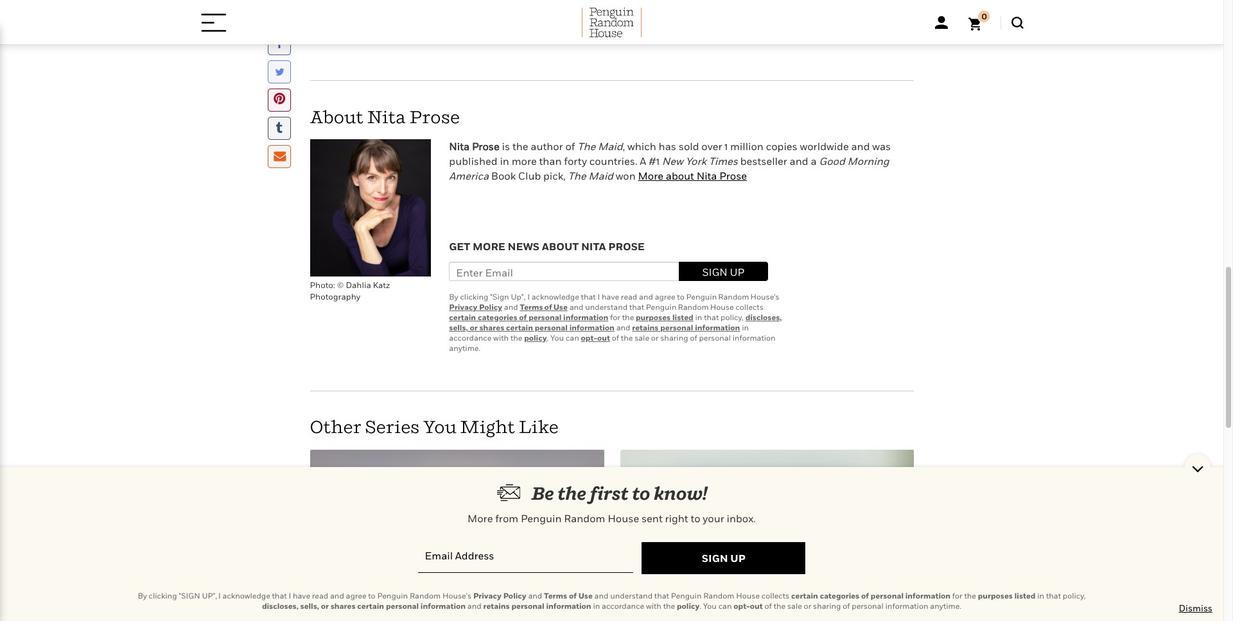 Task type: vqa. For each thing, say whether or not it's contained in the screenshot.
with
yes



Task type: describe. For each thing, give the bounding box(es) containing it.
nita prose is the author of the maid
[[449, 140, 623, 153]]

discloses, sells, or shares certain personal information
[[449, 313, 782, 333]]

purposes inside by clicking "sign up", i acknowledge that i have read and agree to penguin random house's privacy policy and terms of use and understand that penguin random house collects certain categories of personal information for the purposes listed in that policy,
[[636, 313, 671, 322]]

a
[[640, 155, 646, 168]]

by clicking "sign up", i acknowledge that i have read and agree to penguin random house's privacy policy and terms of use and understand that penguin random house collects certain categories of personal information for the purposes listed in that policy, discloses, sells, or shares certain personal information and retains personal information in accordance with the policy . you can opt-out of the sale or sharing of personal information anytime.
[[138, 592, 1086, 612]]

1
[[725, 140, 728, 153]]

in inside in accordance with the
[[742, 323, 749, 333]]

terms of use link
[[520, 303, 568, 312]]

be
[[532, 483, 554, 504]]

0 vertical spatial policy
[[524, 333, 547, 343]]

use
[[579, 592, 593, 601]]

like
[[519, 417, 559, 438]]

up",
[[511, 292, 526, 302]]

address
[[455, 550, 494, 563]]

forty
[[564, 155, 587, 168]]

in inside , which has sold over 1 million copies worldwide and was published in more than forty countries. a #1
[[500, 155, 509, 168]]

photo: © dahlia katz photography
[[310, 281, 390, 302]]

with inside by clicking "sign up", i acknowledge that i have read and agree to penguin random house's privacy policy and terms of use and understand that penguin random house collects certain categories of personal information for the purposes listed in that policy, discloses, sells, or shares certain personal information and retains personal information in accordance with the policy . you can opt-out of the sale or sharing of personal information anytime.
[[646, 602, 662, 612]]

sells, inside by clicking "sign up", i acknowledge that i have read and agree to penguin random house's privacy policy and terms of use and understand that penguin random house collects certain categories of personal information for the purposes listed in that policy, discloses, sells, or shares certain personal information and retains personal information in accordance with the policy . you can opt-out of the sale or sharing of personal information anytime.
[[300, 602, 319, 612]]

by for by clicking "sign up", i acknowledge that i have read and agree to penguin random house's privacy policy and terms of use and understand that penguin random house collects certain categories of personal information for the purposes listed in that policy, discloses, sells, or shares certain personal information and retains personal information in accordance with the policy . you can opt-out of the sale or sharing of personal information anytime.
[[138, 592, 147, 601]]

more from penguin random house sent right to your inbox.
[[468, 513, 756, 525]]

0 vertical spatial maid
[[598, 140, 623, 153]]

sign up
[[702, 552, 746, 565]]

murder, she wrote image
[[328, 468, 586, 622]]

1 vertical spatial more
[[473, 240, 505, 253]]

opt- inside by clicking "sign up", i acknowledge that i have read and agree to penguin random house's privacy policy and terms of use and understand that penguin random house collects certain categories of personal information for the purposes listed in that policy, discloses, sells, or shares certain personal information and retains personal information in accordance with the policy . you can opt-out of the sale or sharing of personal information anytime.
[[734, 602, 750, 612]]

from
[[495, 513, 518, 525]]

a
[[811, 155, 817, 168]]

anytime. inside by clicking "sign up", i acknowledge that i have read and agree to penguin random house's privacy policy and terms of use and understand that penguin random house collects certain categories of personal information for the purposes listed in that policy, discloses, sells, or shares certain personal information and retains personal information in accordance with the policy . you can opt-out of the sale or sharing of personal information anytime.
[[930, 602, 962, 612]]

times
[[709, 155, 738, 168]]

your
[[703, 513, 724, 525]]

email
[[425, 550, 453, 563]]

and inside , which has sold over 1 million copies worldwide and was published in more than forty countries. a #1
[[851, 140, 870, 153]]

purposes inside by clicking "sign up", i acknowledge that i have read and agree to penguin random house's privacy policy and terms of use and understand that penguin random house collects certain categories of personal information for the purposes listed in that policy, discloses, sells, or shares certain personal information and retains personal information in accordance with the policy . you can opt-out of the sale or sharing of personal information anytime.
[[978, 592, 1013, 601]]

terms
[[544, 592, 567, 601]]

purposes listed link for that
[[636, 313, 694, 322]]

pick,
[[543, 170, 566, 183]]

2 horizontal spatial penguin
[[671, 592, 702, 601]]

,
[[623, 140, 625, 153]]

agree inside by clicking "sign up", i acknowledge that i have read and agree to penguin random house's privacy policy and terms of use and understand that penguin random house collects certain categories of personal information for the purposes listed in that policy, discloses, sells, or shares certain personal information and retains personal information in accordance with the policy . you can opt-out of the sale or sharing of personal information anytime.
[[346, 592, 366, 601]]

categories inside by clicking "sign up", i acknowledge that i have read and agree to penguin random house's privacy policy and terms of use and understand that penguin random house collects certain categories of personal information for the purposes listed in that policy,
[[478, 313, 517, 322]]

image of nita prose image
[[310, 140, 431, 277]]

retains inside by clicking "sign up", i acknowledge that i have read and agree to penguin random house's privacy policy and terms of use and understand that penguin random house collects certain categories of personal information for the purposes listed in that policy, discloses, sells, or shares certain personal information and retains personal information in accordance with the policy . you can opt-out of the sale or sharing of personal information anytime.
[[483, 602, 510, 612]]

terms of use
[[520, 303, 568, 312]]

email address
[[425, 550, 494, 563]]

get more news about nita prose
[[449, 240, 645, 253]]

might
[[460, 417, 515, 438]]

1 horizontal spatial random
[[564, 513, 605, 525]]

listed inside by clicking "sign up", i acknowledge that i have read and agree to penguin random house's privacy policy and terms of use and understand that penguin random house collects certain categories of personal information for the purposes listed in that policy, discloses, sells, or shares certain personal information and retains personal information in accordance with the policy . you can opt-out of the sale or sharing of personal information anytime.
[[1015, 592, 1036, 601]]

series
[[365, 417, 420, 438]]

read inside by clicking "sign up", i acknowledge that i have read and agree to penguin random house's privacy policy and terms of use and understand that penguin random house collects certain categories of personal information for the purposes listed in that policy, discloses, sells, or shares certain personal information and retains personal information in accordance with the policy . you can opt-out of the sale or sharing of personal information anytime.
[[312, 592, 328, 601]]

nita down york
[[697, 170, 717, 183]]

up", i
[[202, 592, 221, 601]]

privacy inside by clicking "sign up", i acknowledge that i have read and agree to penguin random house's privacy policy and terms of use and understand that penguin random house collects certain categories of personal information for the purposes listed in that policy,
[[449, 303, 477, 312]]

0 horizontal spatial out
[[597, 333, 610, 343]]

, which has sold over 1 million copies worldwide and was published in more than forty countries. a #1
[[449, 140, 891, 168]]

read inside by clicking "sign up", i acknowledge that i have read and agree to penguin random house's privacy policy and terms of use and understand that penguin random house collects certain categories of personal information for the purposes listed in that policy,
[[621, 292, 637, 302]]

has
[[659, 140, 676, 153]]

katz
[[373, 281, 390, 290]]

1 horizontal spatial penguin
[[521, 513, 562, 525]]

0 horizontal spatial about
[[542, 240, 579, 253]]

more
[[512, 155, 537, 168]]

new york times bestseller and a
[[662, 155, 819, 168]]

0 vertical spatial house
[[608, 513, 639, 525]]

acknowledge inside by clicking "sign up", i acknowledge that i have read and agree to penguin random house's privacy policy and terms of use and understand that penguin random house collects certain categories of personal information for the purposes listed in that policy, discloses, sells, or shares certain personal information and retains personal information in accordance with the policy . you can opt-out of the sale or sharing of personal information anytime.
[[223, 592, 270, 601]]

get
[[449, 240, 470, 253]]

dahlia
[[346, 281, 371, 290]]

sign
[[702, 266, 728, 279]]

than
[[539, 155, 562, 168]]

published
[[449, 155, 498, 168]]

policy link for of
[[524, 333, 547, 343]]

collects inside by clicking "sign up", i acknowledge that i have read and agree to penguin random house's privacy policy and terms of use and understand that penguin random house collects certain categories of personal information for the purposes listed in that policy,
[[736, 303, 764, 312]]

countries.
[[590, 155, 638, 168]]

new
[[662, 155, 683, 168]]

up
[[731, 552, 746, 565]]

0 vertical spatial the
[[578, 140, 596, 153]]

facebook image
[[276, 39, 283, 49]]

anytime. inside 'of the sale or sharing of personal information anytime.'
[[449, 344, 481, 353]]

which
[[628, 140, 656, 153]]

sign in image
[[935, 16, 948, 29]]

certain inside by clicking "sign up", i acknowledge that i have read and agree to penguin random house's privacy policy and terms of use and understand that penguin random house collects certain categories of personal information for the purposes listed in that policy,
[[449, 313, 476, 322]]

other
[[310, 417, 362, 438]]

by clicking "sign up", i acknowledge that i have read and agree to penguin random house's privacy policy and terms of use and understand that penguin random house collects certain categories of personal information for the purposes listed in that policy,
[[449, 292, 780, 322]]

know!
[[654, 483, 707, 504]]

penguin random house
[[646, 303, 734, 312]]

america
[[449, 170, 489, 183]]

house's
[[443, 592, 472, 601]]

acknowledge inside by clicking "sign up", i acknowledge that i have read and agree to penguin random house's privacy policy and terms of use and understand that penguin random house collects certain categories of personal information for the purposes listed in that policy,
[[532, 292, 579, 302]]

be the first to know!
[[532, 483, 707, 504]]

pinterest image
[[274, 93, 285, 106]]

about nita prose
[[310, 106, 460, 127]]

news
[[508, 240, 540, 253]]

dismiss link
[[1179, 603, 1213, 615]]

sharing inside by clicking "sign up", i acknowledge that i have read and agree to penguin random house's privacy policy and terms of use and understand that penguin random house collects certain categories of personal information for the purposes listed in that policy, discloses, sells, or shares certain personal information and retains personal information in accordance with the policy . you can opt-out of the sale or sharing of personal information anytime.
[[813, 602, 841, 612]]

book club pick, the maid won more about nita prose
[[491, 170, 747, 183]]

good morning america
[[449, 155, 889, 183]]

morning
[[848, 155, 889, 168]]

you for series
[[423, 417, 457, 438]]

0 horizontal spatial .
[[547, 333, 549, 343]]

of the sale or sharing of personal information anytime.
[[449, 333, 776, 353]]

author
[[531, 140, 563, 153]]

photography
[[310, 292, 360, 302]]

policy inside by clicking "sign up", i acknowledge that i have read and agree to penguin random house's privacy policy and terms of use and understand that penguin random house collects certain categories of personal information for the purposes listed in that policy,
[[479, 303, 502, 312]]

0 vertical spatial about
[[666, 170, 694, 183]]

privacy policy link for policy
[[449, 303, 502, 312]]

personal inside by clicking "sign up", i acknowledge that i have read and agree to penguin random house's privacy policy and terms of use and understand that penguin random house collects certain categories of personal information for the purposes listed in that policy,
[[529, 313, 562, 322]]

was
[[872, 140, 891, 153]]

to inside by clicking "sign up", i acknowledge that i have read and agree to penguin random house's privacy policy and terms of use and understand that penguin random house collects certain categories of personal information for the purposes listed in that policy,
[[677, 292, 685, 302]]

envelope image
[[274, 150, 286, 163]]

sign
[[702, 552, 728, 565]]

copies
[[766, 140, 798, 153]]

1 horizontal spatial i
[[527, 292, 530, 302]]

clicking for "sign
[[460, 292, 488, 302]]

information inside 'of the sale or sharing of personal information anytime.'
[[733, 333, 776, 343]]

policy . you can opt-out
[[524, 333, 610, 343]]

of inside by clicking "sign up", i acknowledge that i have read and agree to penguin random house's privacy policy and terms of use and understand that penguin random house collects certain categories of personal information for the purposes listed in that policy,
[[519, 313, 527, 322]]

0 horizontal spatial can
[[566, 333, 579, 343]]

over
[[702, 140, 722, 153]]

0 horizontal spatial penguin
[[377, 592, 408, 601]]

penguin random house image
[[582, 8, 642, 37]]

penguin random house's
[[686, 292, 780, 302]]

2 horizontal spatial i
[[598, 292, 600, 302]]

1 vertical spatial the
[[568, 170, 586, 183]]

"sign
[[490, 292, 509, 302]]

tumblr image
[[276, 123, 282, 135]]

to inside by clicking "sign up", i acknowledge that i have read and agree to penguin random house's privacy policy and terms of use and understand that penguin random house collects certain categories of personal information for the purposes listed in that policy, discloses, sells, or shares certain personal information and retains personal information in accordance with the policy . you can opt-out of the sale or sharing of personal information anytime.
[[368, 592, 376, 601]]

shares inside discloses, sells, or shares certain personal information
[[480, 323, 504, 333]]

discloses, sells, or shares certain personal information link for read
[[449, 313, 782, 333]]

discloses, sells, or shares certain personal information link for and
[[262, 602, 466, 612]]



Task type: locate. For each thing, give the bounding box(es) containing it.
categories inside by clicking "sign up", i acknowledge that i have read and agree to penguin random house's privacy policy and terms of use and understand that penguin random house collects certain categories of personal information for the purposes listed in that policy, discloses, sells, or shares certain personal information and retains personal information in accordance with the policy . you can opt-out of the sale or sharing of personal information anytime.
[[820, 592, 860, 601]]

0 vertical spatial understand
[[585, 303, 628, 312]]

opt- down discloses, sells, or shares certain personal information
[[581, 333, 597, 343]]

have
[[602, 292, 619, 302], [293, 592, 310, 601]]

other series you might like
[[310, 417, 559, 438]]

about up the enter email email field
[[542, 240, 579, 253]]

maid down countries.
[[589, 170, 613, 183]]

a jane austen tea society mystery image
[[638, 468, 896, 622]]

sent
[[642, 513, 663, 525]]

1 horizontal spatial retains
[[632, 323, 659, 333]]

you down terms of use link
[[551, 333, 564, 343]]

i inside by clicking "sign up", i acknowledge that i have read and agree to penguin random house's privacy policy and terms of use and understand that penguin random house collects certain categories of personal information for the purposes listed in that policy, discloses, sells, or shares certain personal information and retains personal information in accordance with the policy . you can opt-out of the sale or sharing of personal information anytime.
[[289, 592, 291, 601]]

opt-out link for information
[[581, 333, 610, 343]]

0 vertical spatial shares
[[480, 323, 504, 333]]

1 horizontal spatial can
[[719, 602, 732, 612]]

privacy policy link for privacy
[[473, 592, 526, 601]]

information inside discloses, sells, or shares certain personal information
[[570, 323, 615, 333]]

policy down "sign
[[479, 303, 502, 312]]

the down forty
[[568, 170, 586, 183]]

0 horizontal spatial discloses,
[[262, 602, 299, 612]]

1 vertical spatial purposes listed link
[[978, 592, 1036, 601]]

1 vertical spatial clicking
[[149, 592, 177, 601]]

listed inside by clicking "sign up", i acknowledge that i have read and agree to penguin random house's privacy policy and terms of use and understand that penguin random house collects certain categories of personal information for the purposes listed in that policy,
[[673, 313, 694, 322]]

house down be the first to know!
[[608, 513, 639, 525]]

policy link down sign up button
[[677, 602, 700, 612]]

by inside by clicking "sign up", i acknowledge that i have read and agree to penguin random house's privacy policy and terms of use and understand that penguin random house collects certain categories of personal information for the purposes listed in that policy,
[[449, 292, 458, 302]]

0 horizontal spatial categories
[[478, 313, 517, 322]]

clicking inside by clicking "sign up", i acknowledge that i have read and agree to penguin random house's privacy policy and terms of use and understand that penguin random house collects certain categories of personal information for the purposes listed in that policy,
[[460, 292, 488, 302]]

policy down email address text field
[[503, 592, 526, 601]]

0 horizontal spatial shares
[[331, 602, 356, 612]]

opt-
[[581, 333, 597, 343], [734, 602, 750, 612]]

i
[[527, 292, 530, 302], [598, 292, 600, 302], [289, 592, 291, 601]]

#1
[[649, 155, 660, 168]]

0 horizontal spatial sells,
[[300, 602, 319, 612]]

0 vertical spatial opt-out link
[[581, 333, 610, 343]]

1 vertical spatial agree
[[346, 592, 366, 601]]

shares inside by clicking "sign up", i acknowledge that i have read and agree to penguin random house's privacy policy and terms of use and understand that penguin random house collects certain categories of personal information for the purposes listed in that policy, discloses, sells, or shares certain personal information and retains personal information in accordance with the policy . you can opt-out of the sale or sharing of personal information anytime.
[[331, 602, 356, 612]]

sign up
[[702, 266, 745, 279]]

1 vertical spatial with
[[646, 602, 662, 612]]

. down sign up button
[[700, 602, 701, 612]]

discloses, sells, or shares certain personal information link
[[449, 313, 782, 333], [262, 602, 466, 612]]

house down up
[[736, 592, 760, 601]]

have inside by clicking "sign up", i acknowledge that i have read and agree to penguin random house's privacy policy and terms of use and understand that penguin random house collects certain categories of personal information for the purposes listed in that policy, discloses, sells, or shares certain personal information and retains personal information in accordance with the policy . you can opt-out of the sale or sharing of personal information anytime.
[[293, 592, 310, 601]]

by for by clicking "sign up", i acknowledge that i have read and agree to penguin random house's privacy policy and terms of use and understand that penguin random house collects certain categories of personal information for the purposes listed in that policy,
[[449, 292, 458, 302]]

can inside by clicking "sign up", i acknowledge that i have read and agree to penguin random house's privacy policy and terms of use and understand that penguin random house collects certain categories of personal information for the purposes listed in that policy, discloses, sells, or shares certain personal information and retains personal information in accordance with the policy . you can opt-out of the sale or sharing of personal information anytime.
[[719, 602, 732, 612]]

clicking inside by clicking "sign up", i acknowledge that i have read and agree to penguin random house's privacy policy and terms of use and understand that penguin random house collects certain categories of personal information for the purposes listed in that policy, discloses, sells, or shares certain personal information and retains personal information in accordance with the policy . you can opt-out of the sale or sharing of personal information anytime.
[[149, 592, 177, 601]]

0 vertical spatial for
[[610, 313, 620, 322]]

0 vertical spatial purposes listed link
[[636, 313, 694, 322]]

policy link down terms of use
[[524, 333, 547, 343]]

0 vertical spatial .
[[547, 333, 549, 343]]

house
[[608, 513, 639, 525], [736, 592, 760, 601]]

sells,
[[449, 323, 468, 333], [300, 602, 319, 612]]

agree
[[655, 292, 675, 302], [346, 592, 366, 601]]

1 horizontal spatial sells,
[[449, 323, 468, 333]]

more left from
[[468, 513, 493, 525]]

random left house's
[[410, 592, 441, 601]]

understand right use
[[610, 592, 653, 601]]

understand inside by clicking "sign up", i acknowledge that i have read and agree to penguin random house's privacy policy and terms of use and understand that penguin random house collects certain categories of personal information for the purposes listed in that policy,
[[585, 303, 628, 312]]

about
[[666, 170, 694, 183], [542, 240, 579, 253]]

policy link for random
[[677, 602, 700, 612]]

anytime.
[[449, 344, 481, 353], [930, 602, 962, 612]]

with
[[493, 333, 509, 343], [646, 602, 662, 612]]

0 vertical spatial sharing
[[661, 333, 688, 343]]

0 vertical spatial more
[[638, 170, 664, 183]]

0 horizontal spatial by
[[138, 592, 147, 601]]

you
[[551, 333, 564, 343], [423, 417, 457, 438], [703, 602, 717, 612]]

bestseller
[[740, 155, 787, 168]]

sharing
[[661, 333, 688, 343], [813, 602, 841, 612]]

0 horizontal spatial random
[[410, 592, 441, 601]]

can down sign up button
[[719, 602, 732, 612]]

privacy down get
[[449, 303, 477, 312]]

1 vertical spatial privacy policy link
[[473, 592, 526, 601]]

privacy policy link down email address text field
[[473, 592, 526, 601]]

sale inside 'of the sale or sharing of personal information anytime.'
[[635, 333, 649, 343]]

0 vertical spatial retains
[[632, 323, 659, 333]]

right
[[665, 513, 688, 525]]

0 vertical spatial clicking
[[460, 292, 488, 302]]

retains personal information link down penguin random house
[[632, 323, 740, 333]]

0 horizontal spatial read
[[312, 592, 328, 601]]

0 vertical spatial policy
[[479, 303, 502, 312]]

1 horizontal spatial with
[[646, 602, 662, 612]]

policy down terms of use
[[524, 333, 547, 343]]

acknowledge up terms of use
[[532, 292, 579, 302]]

more about nita prose link
[[638, 170, 747, 183]]

1 vertical spatial for
[[953, 592, 963, 601]]

0 vertical spatial privacy policy link
[[449, 303, 502, 312]]

1 vertical spatial retains personal information link
[[483, 602, 591, 612]]

1 vertical spatial shares
[[331, 602, 356, 612]]

about down new
[[666, 170, 694, 183]]

first
[[590, 483, 629, 504]]

for inside by clicking "sign up", i acknowledge that i have read and agree to penguin random house's privacy policy and terms of use and understand that penguin random house collects certain categories of personal information for the purposes listed in that policy, discloses, sells, or shares certain personal information and retains personal information in accordance with the policy . you can opt-out of the sale or sharing of personal information anytime.
[[953, 592, 963, 601]]

the inside 'of the sale or sharing of personal information anytime.'
[[621, 333, 633, 343]]

sale inside by clicking "sign up", i acknowledge that i have read and agree to penguin random house's privacy policy and terms of use and understand that penguin random house collects certain categories of personal information for the purposes listed in that policy, discloses, sells, or shares certain personal information and retains personal information in accordance with the policy . you can opt-out of the sale or sharing of personal information anytime.
[[787, 602, 802, 612]]

nita up the enter email email field
[[581, 240, 606, 253]]

that
[[581, 292, 596, 302], [629, 303, 644, 312], [704, 313, 719, 322], [272, 592, 287, 601], [654, 592, 669, 601], [1046, 592, 1061, 601]]

terms of use link
[[544, 592, 593, 601]]

the up forty
[[578, 140, 596, 153]]

0 vertical spatial collects
[[736, 303, 764, 312]]

1 vertical spatial policy
[[503, 592, 526, 601]]

collects
[[736, 303, 764, 312], [762, 592, 790, 601]]

out down discloses, sells, or shares certain personal information
[[597, 333, 610, 343]]

certain categories of personal information link for collects
[[791, 592, 951, 601]]

2 horizontal spatial random
[[704, 592, 734, 601]]

1 vertical spatial about
[[542, 240, 579, 253]]

0 vertical spatial discloses,
[[746, 313, 782, 322]]

shopping cart image
[[968, 10, 990, 31]]

0 horizontal spatial for
[[610, 313, 620, 322]]

accordance
[[449, 333, 492, 343], [602, 602, 644, 612]]

1 vertical spatial sale
[[787, 602, 802, 612]]

york
[[686, 155, 707, 168]]

collects down sign up button
[[762, 592, 790, 601]]

club
[[518, 170, 541, 183]]

1 vertical spatial read
[[312, 592, 328, 601]]

prose
[[410, 106, 460, 127], [472, 140, 500, 153], [720, 170, 747, 183], [609, 240, 645, 253]]

2 vertical spatial more
[[468, 513, 493, 525]]

you for .
[[551, 333, 564, 343]]

1 horizontal spatial certain categories of personal information link
[[791, 592, 951, 601]]

photo:
[[310, 281, 335, 290]]

1 horizontal spatial listed
[[1015, 592, 1036, 601]]

understand inside by clicking "sign up", i acknowledge that i have read and agree to penguin random house's privacy policy and terms of use and understand that penguin random house collects certain categories of personal information for the purposes listed in that policy, discloses, sells, or shares certain personal information and retains personal information in accordance with the policy . you can opt-out of the sale or sharing of personal information anytime.
[[610, 592, 653, 601]]

Email Address text field
[[418, 554, 633, 573]]

1 horizontal spatial categories
[[820, 592, 860, 601]]

collects inside by clicking "sign up", i acknowledge that i have read and agree to penguin random house's privacy policy and terms of use and understand that penguin random house collects certain categories of personal information for the purposes listed in that policy, discloses, sells, or shares certain personal information and retains personal information in accordance with the policy . you can opt-out of the sale or sharing of personal information anytime.
[[762, 592, 790, 601]]

out inside by clicking "sign up", i acknowledge that i have read and agree to penguin random house's privacy policy and terms of use and understand that penguin random house collects certain categories of personal information for the purposes listed in that policy, discloses, sells, or shares certain personal information and retains personal information in accordance with the policy . you can opt-out of the sale or sharing of personal information anytime.
[[750, 602, 763, 612]]

listed
[[673, 313, 694, 322], [1015, 592, 1036, 601]]

expand/collapse sign up banner image
[[1192, 461, 1204, 480]]

personal inside discloses, sells, or shares certain personal information
[[535, 323, 568, 333]]

1 horizontal spatial sharing
[[813, 602, 841, 612]]

policy inside by clicking "sign up", i acknowledge that i have read and agree to penguin random house's privacy policy and terms of use and understand that penguin random house collects certain categories of personal information for the purposes listed in that policy, discloses, sells, or shares certain personal information and retains personal information in accordance with the policy . you can opt-out of the sale or sharing of personal information anytime.
[[503, 592, 526, 601]]

certain categories of personal information link for information
[[449, 313, 608, 322]]

©
[[337, 281, 344, 290]]

out down sign up button
[[750, 602, 763, 612]]

0 vertical spatial purposes
[[636, 313, 671, 322]]

sold
[[679, 140, 699, 153]]

. down terms of use
[[547, 333, 549, 343]]

0 vertical spatial read
[[621, 292, 637, 302]]

of
[[566, 140, 575, 153], [519, 313, 527, 322], [612, 333, 619, 343], [690, 333, 697, 343], [569, 592, 577, 601], [861, 592, 869, 601], [765, 602, 772, 612], [843, 602, 850, 612]]

opt-out link down up
[[734, 602, 763, 612]]

0 vertical spatial anytime.
[[449, 344, 481, 353]]

can
[[566, 333, 579, 343], [719, 602, 732, 612]]

0 vertical spatial acknowledge
[[532, 292, 579, 302]]

have inside by clicking "sign up", i acknowledge that i have read and agree to penguin random house's privacy policy and terms of use and understand that penguin random house collects certain categories of personal information for the purposes listed in that policy,
[[602, 292, 619, 302]]

0 horizontal spatial acknowledge
[[223, 592, 270, 601]]

0 vertical spatial agree
[[655, 292, 675, 302]]

0 horizontal spatial retains
[[483, 602, 510, 612]]

1 horizontal spatial policy,
[[1063, 592, 1086, 601]]

0 horizontal spatial policy link
[[524, 333, 547, 343]]

opt-out link for collects
[[734, 602, 763, 612]]

accordance inside by clicking "sign up", i acknowledge that i have read and agree to penguin random house's privacy policy and terms of use and understand that penguin random house collects certain categories of personal information for the purposes listed in that policy, discloses, sells, or shares certain personal information and retains personal information in accordance with the policy . you can opt-out of the sale or sharing of personal information anytime.
[[602, 602, 644, 612]]

about
[[310, 106, 364, 127]]

0 vertical spatial out
[[597, 333, 610, 343]]

1 horizontal spatial shares
[[480, 323, 504, 333]]

policy inside by clicking "sign up", i acknowledge that i have read and agree to penguin random house's privacy policy and terms of use and understand that penguin random house collects certain categories of personal information for the purposes listed in that policy, discloses, sells, or shares certain personal information and retains personal information in accordance with the policy . you can opt-out of the sale or sharing of personal information anytime.
[[677, 602, 700, 612]]

certain categories of personal information link
[[449, 313, 608, 322], [791, 592, 951, 601]]

certain
[[449, 313, 476, 322], [506, 323, 533, 333], [791, 592, 818, 601], [357, 602, 384, 612]]

opt-out link down discloses, sells, or shares certain personal information
[[581, 333, 610, 343]]

or inside discloses, sells, or shares certain personal information
[[470, 323, 478, 333]]

1 horizontal spatial purposes
[[978, 592, 1013, 601]]

privacy inside by clicking "sign up", i acknowledge that i have read and agree to penguin random house's privacy policy and terms of use and understand that penguin random house collects certain categories of personal information for the purposes listed in that policy, discloses, sells, or shares certain personal information and retains personal information in accordance with the policy . you can opt-out of the sale or sharing of personal information anytime.
[[473, 592, 502, 601]]

random down sign
[[704, 592, 734, 601]]

with inside in accordance with the
[[493, 333, 509, 343]]

the inside by clicking "sign up", i acknowledge that i have read and agree to penguin random house's privacy policy and terms of use and understand that penguin random house collects certain categories of personal information for the purposes listed in that policy,
[[622, 313, 634, 322]]

clicking for "sign
[[149, 592, 177, 601]]

more
[[638, 170, 664, 183], [473, 240, 505, 253], [468, 513, 493, 525]]

house inside by clicking "sign up", i acknowledge that i have read and agree to penguin random house's privacy policy and terms of use and understand that penguin random house collects certain categories of personal information for the purposes listed in that policy, discloses, sells, or shares certain personal information and retains personal information in accordance with the policy . you can opt-out of the sale or sharing of personal information anytime.
[[736, 592, 760, 601]]

1 vertical spatial you
[[423, 417, 457, 438]]

in inside by clicking "sign up", i acknowledge that i have read and agree to penguin random house's privacy policy and terms of use and understand that penguin random house collects certain categories of personal information for the purposes listed in that policy,
[[695, 313, 702, 322]]

1 vertical spatial .
[[700, 602, 701, 612]]

up
[[730, 266, 745, 279]]

0 vertical spatial opt-
[[581, 333, 597, 343]]

1 horizontal spatial house
[[736, 592, 760, 601]]

policy,
[[721, 313, 744, 322], [1063, 592, 1086, 601]]

0 horizontal spatial purposes
[[636, 313, 671, 322]]

random down first
[[564, 513, 605, 525]]

0 horizontal spatial sale
[[635, 333, 649, 343]]

is
[[502, 140, 510, 153]]

discloses, inside discloses, sells, or shares certain personal information
[[746, 313, 782, 322]]

0 vertical spatial certain categories of personal information link
[[449, 313, 608, 322]]

sharing inside 'of the sale or sharing of personal information anytime.'
[[661, 333, 688, 343]]

0 vertical spatial policy link
[[524, 333, 547, 343]]

nita right the about
[[367, 106, 406, 127]]

information inside by clicking "sign up", i acknowledge that i have read and agree to penguin random house's privacy policy and terms of use and understand that penguin random house collects certain categories of personal information for the purposes listed in that policy,
[[563, 313, 608, 322]]

1 vertical spatial maid
[[589, 170, 613, 183]]

and retains personal information
[[615, 323, 740, 333]]

retains down email address text field
[[483, 602, 510, 612]]

1 vertical spatial accordance
[[602, 602, 644, 612]]

good
[[819, 155, 845, 168]]

0 vertical spatial sells,
[[449, 323, 468, 333]]

1 vertical spatial opt-
[[734, 602, 750, 612]]

collects down penguin random house's
[[736, 303, 764, 312]]

understand up discloses, sells, or shares certain personal information
[[585, 303, 628, 312]]

twitter image
[[275, 67, 285, 77]]

personal inside 'of the sale or sharing of personal information anytime.'
[[699, 333, 731, 343]]

0 horizontal spatial policy,
[[721, 313, 744, 322]]

1 vertical spatial policy link
[[677, 602, 700, 612]]

1 horizontal spatial opt-
[[734, 602, 750, 612]]

1 horizontal spatial purposes listed link
[[978, 592, 1036, 601]]

0 horizontal spatial purposes listed link
[[636, 313, 694, 322]]

by
[[449, 292, 458, 302], [138, 592, 147, 601]]

discloses, inside by clicking "sign up", i acknowledge that i have read and agree to penguin random house's privacy policy and terms of use and understand that penguin random house collects certain categories of personal information for the purposes listed in that policy, discloses, sells, or shares certain personal information and retains personal information in accordance with the policy . you can opt-out of the sale or sharing of personal information anytime.
[[262, 602, 299, 612]]

retains up 'of the sale or sharing of personal information anytime.'
[[632, 323, 659, 333]]

purposes listed link for for
[[978, 592, 1036, 601]]

nita up "published"
[[449, 140, 470, 153]]

privacy right house's
[[473, 592, 502, 601]]

0 horizontal spatial i
[[289, 592, 291, 601]]

you right series
[[423, 417, 457, 438]]

dismiss
[[1179, 603, 1213, 614]]

by inside by clicking "sign up", i acknowledge that i have read and agree to penguin random house's privacy policy and terms of use and understand that penguin random house collects certain categories of personal information for the purposes listed in that policy, discloses, sells, or shares certain personal information and retains personal information in accordance with the policy . you can opt-out of the sale or sharing of personal information anytime.
[[138, 592, 147, 601]]

1 horizontal spatial opt-out link
[[734, 602, 763, 612]]

.
[[547, 333, 549, 343], [700, 602, 701, 612]]

book
[[491, 170, 516, 183]]

policy link
[[524, 333, 547, 343], [677, 602, 700, 612]]

0 horizontal spatial clicking
[[149, 592, 177, 601]]

for inside by clicking "sign up", i acknowledge that i have read and agree to penguin random house's privacy policy and terms of use and understand that penguin random house collects certain categories of personal information for the purposes listed in that policy,
[[610, 313, 620, 322]]

1 vertical spatial house
[[736, 592, 760, 601]]

inbox.
[[727, 513, 756, 525]]

maid
[[598, 140, 623, 153], [589, 170, 613, 183]]

can down terms of use link
[[566, 333, 579, 343]]

categories
[[478, 313, 517, 322], [820, 592, 860, 601]]

privacy policy link down "sign
[[449, 303, 502, 312]]

0 horizontal spatial listed
[[673, 313, 694, 322]]

agree inside by clicking "sign up", i acknowledge that i have read and agree to penguin random house's privacy policy and terms of use and understand that penguin random house collects certain categories of personal information for the purposes listed in that policy,
[[655, 292, 675, 302]]

sign up button
[[642, 543, 806, 575]]

retains personal information link for that
[[632, 323, 740, 333]]

retains personal information link for use
[[483, 602, 591, 612]]

1 horizontal spatial by
[[449, 292, 458, 302]]

policy, inside by clicking "sign up", i acknowledge that i have read and agree to penguin random house's privacy policy and terms of use and understand that penguin random house collects certain categories of personal information for the purposes listed in that policy,
[[721, 313, 744, 322]]

0 horizontal spatial anytime.
[[449, 344, 481, 353]]

won
[[616, 170, 636, 183]]

in accordance with the
[[449, 323, 749, 343]]

privacy
[[449, 303, 477, 312], [473, 592, 502, 601]]

search image
[[1011, 16, 1024, 29]]

0 horizontal spatial with
[[493, 333, 509, 343]]

more right get
[[473, 240, 505, 253]]

personal
[[529, 313, 562, 322], [535, 323, 568, 333], [661, 323, 693, 333], [699, 333, 731, 343], [871, 592, 904, 601], [386, 602, 419, 612], [512, 602, 544, 612], [852, 602, 884, 612]]

1 vertical spatial have
[[293, 592, 310, 601]]

maid up countries.
[[598, 140, 623, 153]]

1 vertical spatial acknowledge
[[223, 592, 270, 601]]

opt- down up
[[734, 602, 750, 612]]

1 horizontal spatial policy
[[503, 592, 526, 601]]

you down sign
[[703, 602, 717, 612]]

0 vertical spatial accordance
[[449, 333, 492, 343]]

million
[[730, 140, 764, 153]]

0 horizontal spatial certain categories of personal information link
[[449, 313, 608, 322]]

"sign
[[179, 592, 200, 601]]

you inside by clicking "sign up", i acknowledge that i have read and agree to penguin random house's privacy policy and terms of use and understand that penguin random house collects certain categories of personal information for the purposes listed in that policy, discloses, sells, or shares certain personal information and retains personal information in accordance with the policy . you can opt-out of the sale or sharing of personal information anytime.
[[703, 602, 717, 612]]

policy
[[524, 333, 547, 343], [677, 602, 700, 612]]

1 horizontal spatial discloses,
[[746, 313, 782, 322]]

1 vertical spatial opt-out link
[[734, 602, 763, 612]]

. inside by clicking "sign up", i acknowledge that i have read and agree to penguin random house's privacy policy and terms of use and understand that penguin random house collects certain categories of personal information for the purposes listed in that policy, discloses, sells, or shares certain personal information and retains personal information in accordance with the policy . you can opt-out of the sale or sharing of personal information anytime.
[[700, 602, 701, 612]]

certain inside discloses, sells, or shares certain personal information
[[506, 323, 533, 333]]

sells, inside discloses, sells, or shares certain personal information
[[449, 323, 468, 333]]

policy down sign up button
[[677, 602, 700, 612]]

accordance inside in accordance with the
[[449, 333, 492, 343]]

retains personal information link
[[632, 323, 740, 333], [483, 602, 591, 612]]

0 vertical spatial can
[[566, 333, 579, 343]]

1 horizontal spatial about
[[666, 170, 694, 183]]

1 horizontal spatial retains personal information link
[[632, 323, 740, 333]]

policy, inside by clicking "sign up", i acknowledge that i have read and agree to penguin random house's privacy policy and terms of use and understand that penguin random house collects certain categories of personal information for the purposes listed in that policy, discloses, sells, or shares certain personal information and retains personal information in accordance with the policy . you can opt-out of the sale or sharing of personal information anytime.
[[1063, 592, 1086, 601]]

1 vertical spatial collects
[[762, 592, 790, 601]]

retains personal information link down terms
[[483, 602, 591, 612]]

the inside in accordance with the
[[511, 333, 522, 343]]

shares
[[480, 323, 504, 333], [331, 602, 356, 612]]

sign up button
[[679, 262, 768, 281]]

Enter Email email field
[[449, 262, 681, 281]]

1 vertical spatial discloses, sells, or shares certain personal information link
[[262, 602, 466, 612]]

worldwide
[[800, 140, 849, 153]]

0 horizontal spatial policy
[[479, 303, 502, 312]]

0 horizontal spatial accordance
[[449, 333, 492, 343]]

policy
[[479, 303, 502, 312], [503, 592, 526, 601]]

purposes
[[636, 313, 671, 322], [978, 592, 1013, 601]]

acknowledge right up", i
[[223, 592, 270, 601]]

or inside 'of the sale or sharing of personal information anytime.'
[[651, 333, 659, 343]]

more down #1
[[638, 170, 664, 183]]



